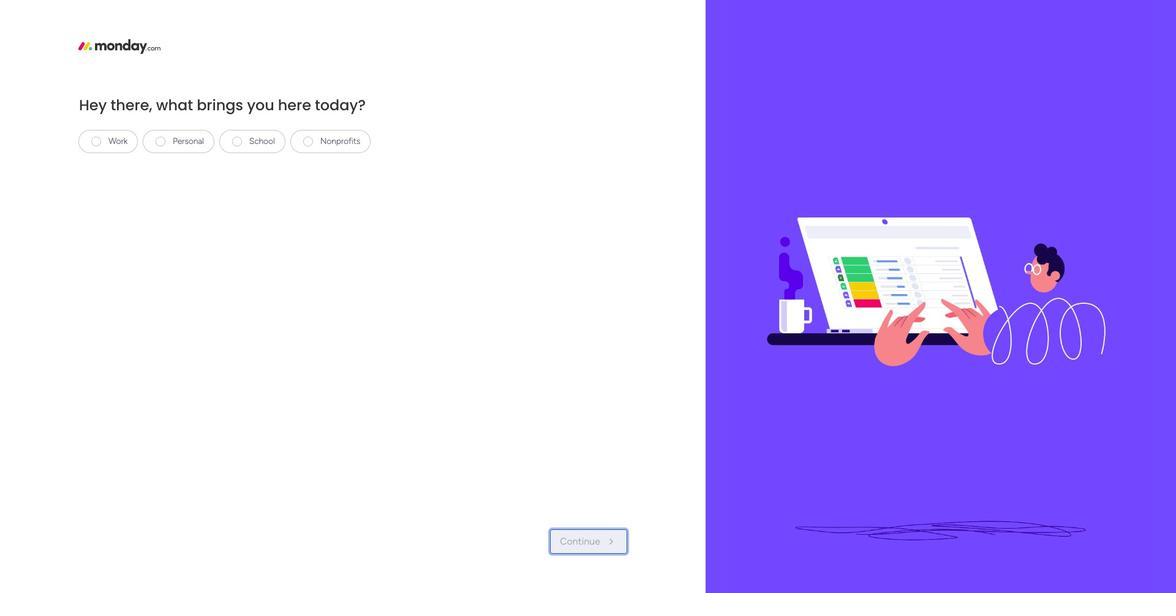 Task type: locate. For each thing, give the bounding box(es) containing it.
brings
[[197, 95, 243, 115]]

what
[[156, 95, 193, 115]]

today?
[[315, 95, 366, 115]]

what brings you here today? image
[[730, 0, 1152, 593]]

nonprofits
[[320, 136, 360, 146]]

there,
[[111, 95, 152, 115]]

here
[[278, 95, 311, 115]]

work
[[108, 136, 127, 146]]



Task type: vqa. For each thing, say whether or not it's contained in the screenshot.
best
no



Task type: describe. For each thing, give the bounding box(es) containing it.
you
[[247, 95, 274, 115]]

hey
[[79, 95, 107, 115]]

school
[[249, 136, 275, 146]]

personal
[[173, 136, 204, 146]]

hey there, what brings you here today?
[[79, 95, 366, 115]]

logo image
[[78, 39, 161, 54]]



